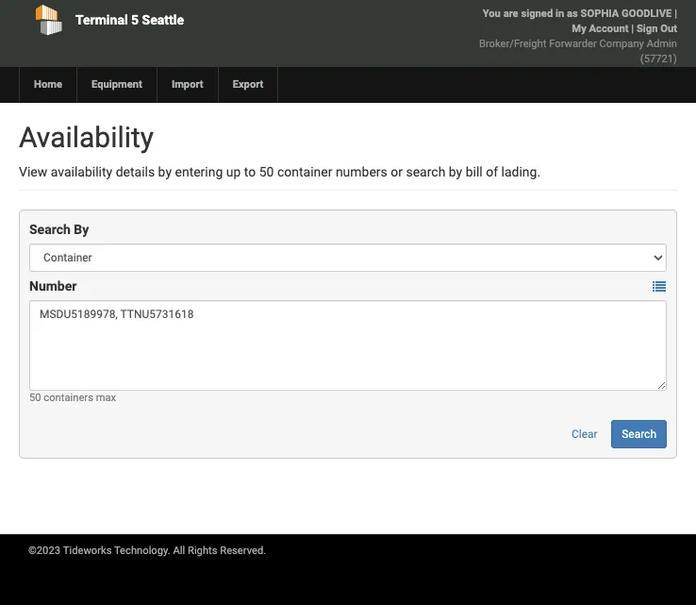 Task type: locate. For each thing, give the bounding box(es) containing it.
| up out
[[675, 8, 678, 20]]

entering
[[175, 164, 223, 179]]

my account link
[[572, 23, 629, 35]]

0 vertical spatial |
[[675, 8, 678, 20]]

or
[[391, 164, 403, 179]]

0 horizontal spatial 50
[[29, 392, 41, 404]]

rights
[[188, 545, 218, 557]]

50 containers max
[[29, 392, 116, 404]]

0 horizontal spatial |
[[632, 23, 634, 35]]

1 horizontal spatial search
[[622, 428, 657, 441]]

1 vertical spatial |
[[632, 23, 634, 35]]

Number text field
[[29, 300, 667, 391]]

1 horizontal spatial by
[[449, 164, 463, 179]]

0 horizontal spatial search
[[29, 222, 71, 237]]

50 left containers
[[29, 392, 41, 404]]

1 vertical spatial 50
[[29, 392, 41, 404]]

availability
[[19, 121, 154, 154]]

containers
[[44, 392, 93, 404]]

1 vertical spatial search
[[622, 428, 657, 441]]

search
[[29, 222, 71, 237], [622, 428, 657, 441]]

search by
[[29, 222, 89, 237]]

max
[[96, 392, 116, 404]]

as
[[567, 8, 578, 20]]

sign
[[637, 23, 658, 35]]

search for search
[[622, 428, 657, 441]]

equipment link
[[76, 67, 157, 103]]

1 horizontal spatial 50
[[259, 164, 274, 179]]

0 vertical spatial search
[[29, 222, 71, 237]]

©2023 tideworks technology. all rights reserved.
[[28, 545, 266, 557]]

forwarder
[[550, 38, 597, 50]]

0 horizontal spatial by
[[158, 164, 172, 179]]

broker/freight
[[479, 38, 547, 50]]

| left sign
[[632, 23, 634, 35]]

|
[[675, 8, 678, 20], [632, 23, 634, 35]]

terminal 5 seattle
[[76, 12, 184, 27]]

numbers
[[336, 164, 388, 179]]

technology.
[[114, 545, 171, 557]]

(57721)
[[641, 53, 678, 65]]

search
[[406, 164, 446, 179]]

50
[[259, 164, 274, 179], [29, 392, 41, 404]]

account
[[590, 23, 629, 35]]

search inside button
[[622, 428, 657, 441]]

5
[[131, 12, 139, 27]]

by
[[158, 164, 172, 179], [449, 164, 463, 179]]

import
[[172, 78, 204, 91]]

by right details
[[158, 164, 172, 179]]

search left the by
[[29, 222, 71, 237]]

details
[[116, 164, 155, 179]]

1 horizontal spatial |
[[675, 8, 678, 20]]

sign out link
[[637, 23, 678, 35]]

by left bill
[[449, 164, 463, 179]]

availability
[[51, 164, 112, 179]]

1 by from the left
[[158, 164, 172, 179]]

reserved.
[[220, 545, 266, 557]]

50 right to
[[259, 164, 274, 179]]

search right clear
[[622, 428, 657, 441]]



Task type: vqa. For each thing, say whether or not it's contained in the screenshot.
Home at the top of page
yes



Task type: describe. For each thing, give the bounding box(es) containing it.
you are signed in as sophia goodlive | my account | sign out broker/freight forwarder company admin (57721)
[[479, 8, 678, 65]]

terminal
[[76, 12, 128, 27]]

view
[[19, 164, 47, 179]]

terminal 5 seattle link
[[19, 0, 277, 40]]

export link
[[218, 67, 278, 103]]

of
[[486, 164, 498, 179]]

all
[[173, 545, 185, 557]]

0 vertical spatial 50
[[259, 164, 274, 179]]

sophia
[[581, 8, 619, 20]]

import link
[[157, 67, 218, 103]]

number
[[29, 278, 77, 294]]

2 by from the left
[[449, 164, 463, 179]]

you
[[483, 8, 501, 20]]

equipment
[[92, 78, 142, 91]]

up
[[226, 164, 241, 179]]

export
[[233, 78, 264, 91]]

my
[[572, 23, 587, 35]]

search for search by
[[29, 222, 71, 237]]

lading.
[[502, 164, 541, 179]]

seattle
[[142, 12, 184, 27]]

©2023 tideworks
[[28, 545, 112, 557]]

clear button
[[562, 420, 609, 448]]

to
[[244, 164, 256, 179]]

home
[[34, 78, 62, 91]]

bill
[[466, 164, 483, 179]]

company
[[600, 38, 645, 50]]

out
[[661, 23, 678, 35]]

container
[[277, 164, 333, 179]]

clear
[[572, 428, 598, 441]]

show list image
[[653, 281, 666, 294]]

by
[[74, 222, 89, 237]]

search button
[[612, 420, 667, 448]]

goodlive
[[622, 8, 672, 20]]

view availability details by entering up to 50 container numbers or search by bill of lading.
[[19, 164, 541, 179]]

are
[[504, 8, 519, 20]]

in
[[556, 8, 565, 20]]

admin
[[647, 38, 678, 50]]

signed
[[521, 8, 553, 20]]

home link
[[19, 67, 76, 103]]



